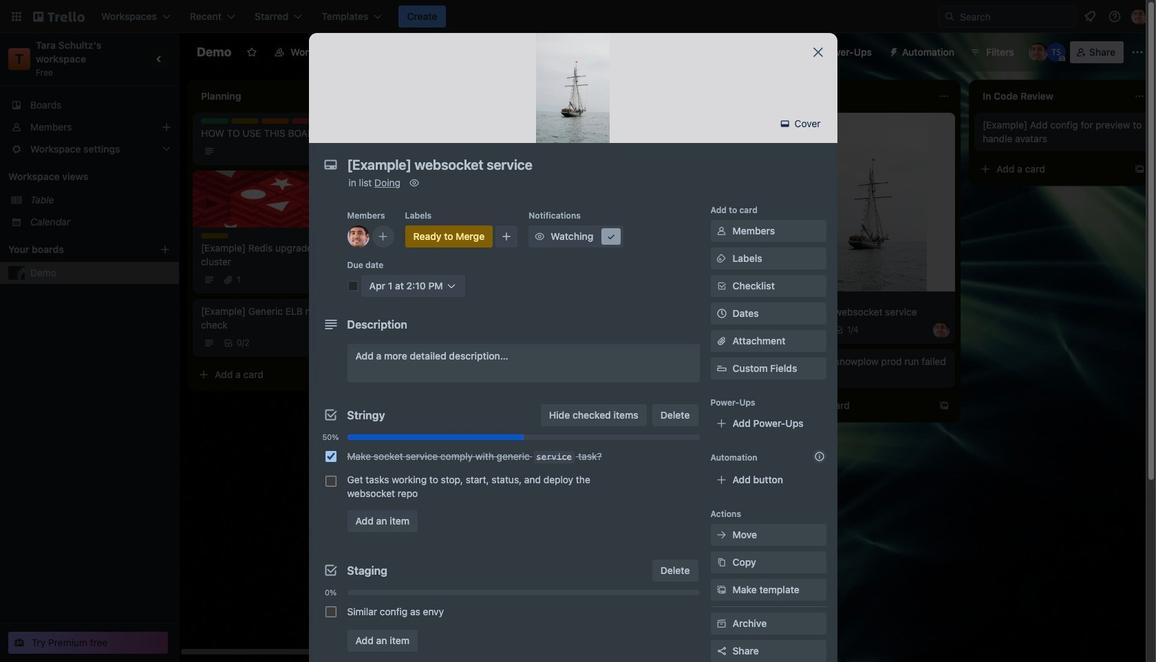 Task type: vqa. For each thing, say whether or not it's contained in the screenshot.
The Board Name "text box"
yes



Task type: describe. For each thing, give the bounding box(es) containing it.
Board name text field
[[190, 41, 238, 63]]

2 horizontal spatial color: yellow, title: "ready to merge" element
[[405, 226, 493, 248]]

color: red, title: "unshippable!" element
[[292, 118, 319, 124]]

0 notifications image
[[1082, 8, 1098, 25]]

Search field
[[939, 6, 1076, 28]]

search image
[[944, 11, 955, 22]]

close dialog image
[[810, 44, 826, 61]]

open information menu image
[[1108, 10, 1122, 23]]

add members to card image
[[377, 230, 388, 244]]

color: orange, title: "manual deploy steps" element
[[262, 118, 289, 124]]

tara schultz (taraschultz7) image
[[1047, 43, 1066, 62]]

your boards with 1 items element
[[8, 242, 139, 258]]

1 horizontal spatial create from template… image
[[939, 401, 950, 412]]

1 vertical spatial james peterson (jamespeterson93) image
[[347, 226, 369, 248]]

james peterson (jamespeterson93) image
[[1131, 8, 1148, 25]]

0 horizontal spatial color: yellow, title: "ready to merge" element
[[201, 233, 228, 239]]

create from template… image
[[1134, 164, 1145, 175]]



Task type: locate. For each thing, give the bounding box(es) containing it.
star or unstar board image
[[247, 47, 258, 58]]

show menu image
[[1131, 45, 1144, 59]]

Mark due date as complete checkbox
[[347, 281, 358, 292]]

sm image
[[883, 41, 902, 61], [778, 117, 792, 131], [533, 230, 547, 244], [715, 252, 728, 266]]

switch to… image
[[10, 10, 23, 23]]

color: yellow, title: "ready to merge" element
[[231, 118, 259, 124], [405, 226, 493, 248], [201, 233, 228, 239]]

1 vertical spatial create from template… image
[[939, 401, 950, 412]]

None text field
[[340, 153, 795, 178]]

1 horizontal spatial james peterson (jamespeterson93) image
[[933, 322, 950, 339]]

0 horizontal spatial create from template… image
[[352, 370, 363, 381]]

None checkbox
[[787, 322, 828, 339], [325, 451, 336, 462], [787, 322, 828, 339], [325, 451, 336, 462]]

add board image
[[160, 244, 171, 255]]

color: green, title: "verified in staging" element
[[201, 118, 228, 124]]

0 vertical spatial james peterson (jamespeterson93) image
[[1029, 43, 1048, 62]]

0 horizontal spatial james peterson (jamespeterson93) image
[[347, 226, 369, 248]]

primary element
[[0, 0, 1156, 33]]

None checkbox
[[325, 476, 336, 487], [325, 607, 336, 618], [325, 476, 336, 487], [325, 607, 336, 618]]

sm image
[[407, 176, 421, 190], [715, 224, 728, 238], [604, 230, 618, 244], [715, 529, 728, 542], [715, 556, 728, 570], [715, 584, 728, 597], [715, 617, 728, 631]]

2 horizontal spatial james peterson (jamespeterson93) image
[[1029, 43, 1048, 62]]

0 vertical spatial create from template… image
[[352, 370, 363, 381]]

james peterson (jamespeterson93) image
[[1029, 43, 1048, 62], [347, 226, 369, 248], [933, 322, 950, 339]]

2 vertical spatial james peterson (jamespeterson93) image
[[933, 322, 950, 339]]

group
[[320, 445, 700, 505]]

create from template… image
[[352, 370, 363, 381], [939, 401, 950, 412]]

1 horizontal spatial color: yellow, title: "ready to merge" element
[[231, 118, 259, 124]]



